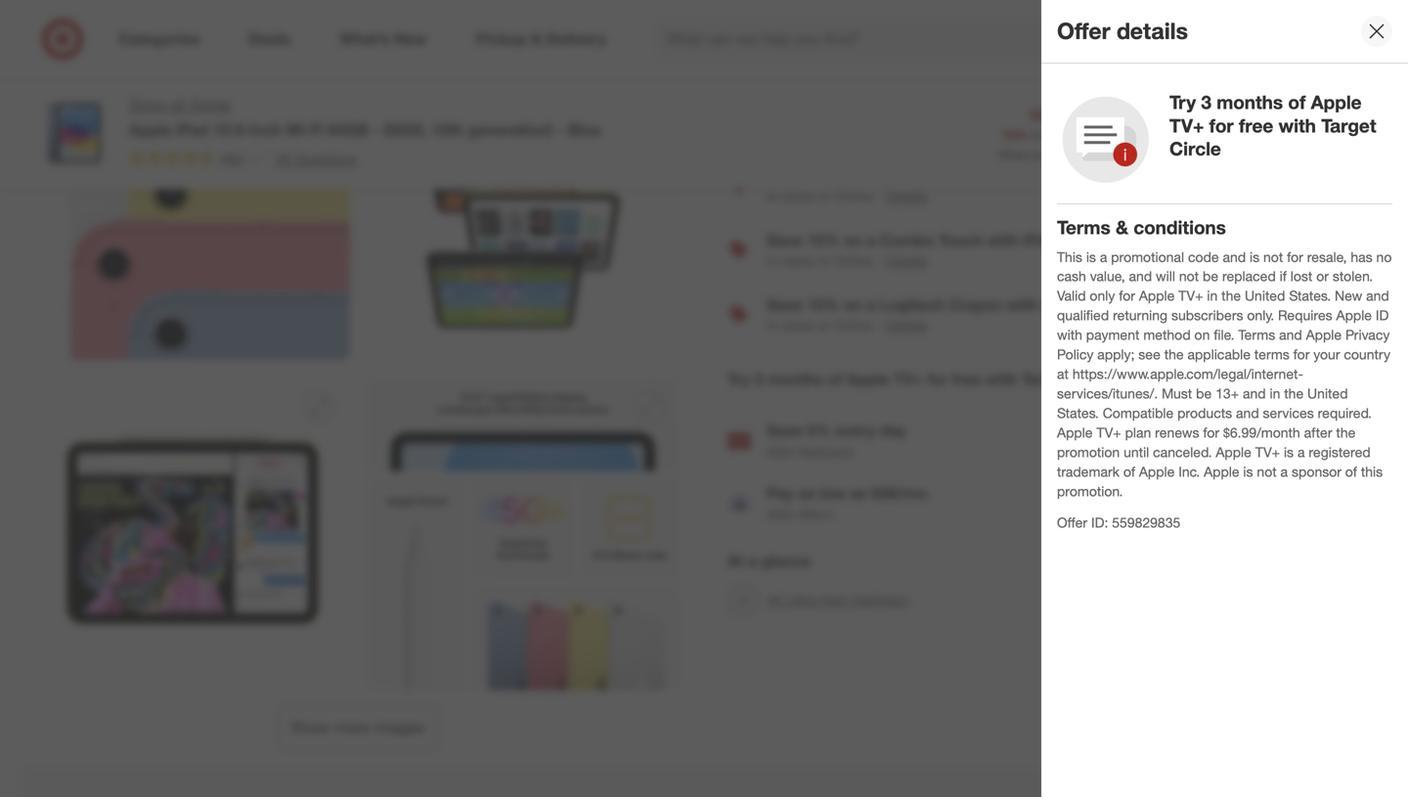 Task type: locate. For each thing, give the bounding box(es) containing it.
2 details from the top
[[886, 253, 928, 270]]

2 vertical spatial online
[[834, 317, 874, 334]]

1 in- from the top
[[767, 188, 783, 205]]

ipad up sale
[[980, 102, 1012, 121]]

1 vertical spatial store
[[783, 253, 814, 270]]

purchase inside save 15% on a rugged folio with ipad 10th gen purchase in-store or online ∙ details
[[1124, 166, 1194, 186]]

$6.99/month
[[1224, 424, 1301, 441]]

1 vertical spatial states.
[[1058, 405, 1099, 422]]

with down pay
[[767, 506, 794, 524]]

on left combo
[[844, 231, 863, 250]]

circle down policy
[[1073, 370, 1116, 389]]

2 details button from the top
[[885, 251, 929, 272]]

add
[[1317, 59, 1339, 74], [1277, 124, 1307, 143]]

0 vertical spatial offer
[[1058, 17, 1111, 45]]

1 vertical spatial add
[[1277, 124, 1307, 143]]

on inside save 15% on a rugged folio with ipad 10th gen purchase in-store or online ∙ details
[[844, 166, 863, 186]]

2 vertical spatial store
[[783, 317, 814, 334]]

circle right )
[[1170, 137, 1222, 160]]

1 vertical spatial details
[[886, 253, 928, 270]]

3 store from the top
[[783, 317, 814, 334]]

id
[[1376, 307, 1390, 324]]

0 horizontal spatial states.
[[1058, 405, 1099, 422]]

2 in- from the top
[[767, 253, 783, 270]]

1 horizontal spatial circle
[[1170, 137, 1222, 160]]

2 15% from the top
[[807, 166, 840, 186]]

1 as from the left
[[798, 484, 816, 503]]

1 vertical spatial 3
[[755, 370, 763, 389]]

0 vertical spatial details
[[886, 188, 928, 205]]

apple down $6.99/month
[[1216, 444, 1252, 461]]

15% inside save 15% on a combo touch with ipad 10th gen purchase in-store or online ∙ details
[[807, 231, 840, 250]]

at a glance
[[728, 552, 811, 571]]

united up only.
[[1245, 287, 1286, 304]]

details down the logitech
[[886, 317, 928, 334]]

15% inside save 15% on a rugged folio with ipad 10th gen purchase in-store or online ∙ details
[[807, 166, 840, 186]]

details inside save 15% on a combo touch with ipad 10th gen purchase in-store or online ∙ details
[[886, 253, 928, 270]]

a inside save 15% on a rugged folio with ipad 10th gen purchase in-store or online ∙ details
[[867, 166, 876, 186]]

0 horizontal spatial folio
[[904, 102, 940, 121]]

gen up the $
[[1053, 102, 1081, 121]]

try 3 months of apple tv+ for free with target circle up day
[[728, 370, 1116, 389]]

1 vertical spatial try
[[728, 370, 750, 389]]

and down requires
[[1280, 326, 1303, 344]]

store inside save 15% on a rugged folio with ipad 10th gen purchase in-store or online ∙ details
[[783, 188, 814, 205]]

3
[[1202, 91, 1212, 113], [755, 370, 763, 389]]

or
[[818, 188, 831, 205], [818, 253, 831, 270], [1317, 268, 1329, 285], [818, 317, 831, 334]]

gen inside save 15% on a rugged folio with ipad 10th gen purchase in-store or online ∙ details
[[1092, 166, 1120, 186]]

add item
[[1317, 59, 1365, 74]]

and right 13+
[[1243, 385, 1266, 402]]

online
[[1092, 147, 1123, 162]]

660
[[221, 150, 244, 167]]

apple down will
[[1140, 287, 1175, 304]]

2 vertical spatial in-
[[767, 317, 783, 334]]

apple right 'inc.'
[[1204, 463, 1240, 481]]

0 vertical spatial try
[[1170, 91, 1197, 113]]

2 offer from the top
[[1058, 514, 1088, 531]]

add left item
[[1317, 59, 1339, 74]]

on left the logitech
[[844, 296, 863, 315]]

gen for touch
[[1097, 231, 1125, 250]]

4 15% from the top
[[807, 296, 840, 315]]

rugged
[[880, 166, 938, 186]]

details down combo
[[886, 253, 928, 270]]

apple ipad 10.9-inch wi-fi (2022, 10th generation), 3 of 10 image
[[35, 45, 350, 360]]

ipad inside save 15% on a combo touch with ipad 10th gen purchase in-store or online ∙ details
[[1024, 231, 1056, 250]]

1 vertical spatial months
[[768, 370, 824, 389]]

1 vertical spatial offer
[[1058, 514, 1088, 531]]

4 save from the top
[[767, 296, 803, 315]]

has
[[1351, 248, 1373, 265]]

36 questions link
[[267, 148, 357, 170]]

free
[[1239, 114, 1274, 137], [953, 370, 982, 389]]

on inside save 15% on a combo touch with ipad 10th gen purchase in-store or online ∙ details
[[844, 231, 863, 250]]

1 with from the top
[[767, 444, 794, 461]]

0 horizontal spatial months
[[768, 370, 824, 389]]

1 vertical spatial gen
[[1092, 166, 1120, 186]]

fi
[[311, 120, 324, 139]]

on left the slim
[[844, 102, 863, 121]]

1 vertical spatial terms
[[1239, 326, 1276, 344]]

on for folio
[[844, 102, 863, 121]]

save 15% on a combo touch with ipad 10th gen purchase in-store or online ∙ details
[[767, 231, 1199, 270]]

10th up cash
[[1060, 231, 1093, 250]]

2 vertical spatial gen
[[1097, 231, 1125, 250]]

∙ inside save 15% on a logitech crayon with select ipad purchase in-store or online ∙ details
[[877, 317, 881, 334]]

low
[[820, 484, 846, 503]]

0 horizontal spatial target
[[1022, 370, 1068, 389]]

search
[[1128, 31, 1175, 50]]

in up "services"
[[1270, 385, 1281, 402]]

ipad down when on the top of the page
[[1019, 166, 1051, 186]]

1 horizontal spatial target
[[1322, 114, 1377, 137]]

1 horizontal spatial try
[[1170, 91, 1197, 113]]

0 vertical spatial be
[[1203, 268, 1219, 285]]

tv+ down $6.99/month
[[1256, 444, 1281, 461]]

shop all apple apple ipad 10.9-inch wi-fi 64gb - (2022, 10th generation) - blue
[[129, 95, 601, 139]]

redcard
[[798, 444, 853, 461]]

and up $6.99/month
[[1237, 405, 1260, 422]]

save inside save 15% on a rugged folio with ipad 10th gen purchase in-store or online ∙ details
[[767, 166, 803, 186]]

apple up cart
[[1312, 91, 1362, 113]]

offer details dialog
[[1042, 0, 1409, 797]]

states. down services/itunes/.
[[1058, 405, 1099, 422]]

1 details from the top
[[886, 188, 928, 205]]

a left combo
[[867, 231, 876, 250]]

15% inside save 15% on a logitech crayon with select ipad purchase in-store or online ∙ details
[[807, 296, 840, 315]]

∙
[[877, 188, 881, 205], [877, 253, 881, 270], [877, 317, 881, 334]]

add for add to cart
[[1277, 124, 1307, 143]]

free inside offer details dialog
[[1239, 114, 1274, 137]]

13+
[[1216, 385, 1240, 402]]

folio right the slim
[[904, 102, 940, 121]]

details inside save 15% on a logitech crayon with select ipad purchase in-store or online ∙ details
[[886, 317, 928, 334]]

- left blue
[[557, 120, 564, 139]]

1 offer from the top
[[1058, 17, 1111, 45]]

a left "rugged"
[[867, 166, 876, 186]]

offer left search at the right top of the page
[[1058, 17, 1111, 45]]

ultra
[[788, 592, 816, 609]]

new
[[1335, 287, 1363, 304]]

∙ inside save 15% on a combo touch with ipad 10th gen purchase in-store or online ∙ details
[[877, 253, 881, 270]]

2 ∙ from the top
[[877, 253, 881, 270]]

0 vertical spatial add
[[1317, 59, 1339, 74]]

online inside save 15% on a combo touch with ipad 10th gen purchase in-store or online ∙ details
[[834, 253, 874, 270]]

apple down new on the right of page
[[1337, 307, 1373, 324]]

on inside this is a promotional code and is not for resale, has no cash value, and will not be replaced if lost or  stolen. valid only for apple tv+ in the united states. new and qualified returning subscribers only.  requires apple id with payment method on file. terms and apple privacy policy apply; see the  applicable terms for your country at https://www.apple.com/legal/internet- services/itunes/. must be  13+ and in the united states. compatible products and services required. apple tv+ plan renews for  $6.99/month after the promotion until canceled.  apple tv+ is a registered trademark of apple inc. apple is not a sponsor of this promotion.
[[1195, 326, 1210, 344]]

10th inside save 15% on a combo touch with ipad 10th gen purchase in-store or online ∙ details
[[1060, 231, 1093, 250]]

purchase down )
[[1124, 166, 1194, 186]]

tv+ inside deals "element"
[[894, 370, 923, 389]]

try 3 months of apple tv+ for free with target circle down the "add item" button
[[1170, 91, 1377, 160]]

- right 64gb
[[373, 120, 379, 139]]

1 horizontal spatial months
[[1217, 91, 1284, 113]]

What can we help you find? suggestions appear below search field
[[655, 18, 1142, 61]]

promotional
[[1112, 248, 1185, 265]]

apple
[[1312, 91, 1362, 113], [190, 95, 231, 114], [129, 120, 172, 139], [1140, 287, 1175, 304], [1337, 307, 1373, 324], [1307, 326, 1342, 344], [847, 370, 890, 389], [1058, 424, 1093, 441], [1216, 444, 1252, 461], [1140, 463, 1175, 481], [1204, 463, 1240, 481]]

0 horizontal spatial as
[[798, 484, 816, 503]]

of up 5%
[[828, 370, 843, 389]]

1 horizontal spatial in
[[1270, 385, 1281, 402]]

show
[[291, 718, 330, 737]]

on for logitech
[[844, 296, 863, 315]]

2 save from the top
[[767, 166, 803, 186]]

1 horizontal spatial free
[[1239, 114, 1274, 137]]

all
[[171, 95, 186, 114]]

circle
[[1170, 137, 1222, 160], [1073, 370, 1116, 389]]

add inside button
[[1317, 59, 1339, 74]]

target down item
[[1322, 114, 1377, 137]]

months inside offer details dialog
[[1217, 91, 1284, 113]]

$38/mo.
[[872, 484, 930, 503]]

states.
[[1290, 287, 1332, 304], [1058, 405, 1099, 422]]

on inside save 15% on a logitech crayon with select ipad purchase in-store or online ∙ details
[[844, 296, 863, 315]]

details button down combo
[[885, 251, 929, 272]]

for up lost
[[1288, 248, 1304, 265]]

ipad inside shop all apple apple ipad 10.9-inch wi-fi 64gb - (2022, 10th generation) - blue
[[176, 120, 209, 139]]

1 vertical spatial be
[[1197, 385, 1212, 402]]

0 horizontal spatial in
[[1208, 287, 1218, 304]]

0 horizontal spatial try
[[728, 370, 750, 389]]

save for save 5% every day with redcard
[[767, 421, 803, 440]]

1 details button from the top
[[885, 186, 929, 208]]

details down "rugged"
[[886, 188, 928, 205]]

0 vertical spatial months
[[1217, 91, 1284, 113]]

4k ultra high definition
[[767, 592, 910, 609]]

1 horizontal spatial -
[[557, 120, 564, 139]]

and
[[1223, 248, 1246, 265], [1129, 268, 1153, 285], [1367, 287, 1390, 304], [1280, 326, 1303, 344], [1243, 385, 1266, 402], [1237, 405, 1260, 422]]

purchase down will
[[1129, 296, 1198, 315]]

save inside save 15% on a combo touch with ipad 10th gen purchase in-store or online ∙ details
[[767, 231, 803, 250]]

add left to
[[1277, 124, 1307, 143]]

add inside button
[[1277, 124, 1307, 143]]

1 ∙ from the top
[[877, 188, 881, 205]]

1 horizontal spatial 3
[[1202, 91, 1212, 113]]

2 store from the top
[[783, 253, 814, 270]]

replaced
[[1223, 268, 1276, 285]]

2 vertical spatial ∙
[[877, 317, 881, 334]]

only.
[[1248, 307, 1275, 324]]

states. up requires
[[1290, 287, 1332, 304]]

∙ down combo
[[877, 253, 881, 270]]

1 vertical spatial united
[[1308, 385, 1349, 402]]

5 save from the top
[[767, 421, 803, 440]]

0 horizontal spatial 3
[[755, 370, 763, 389]]

registered
[[1309, 444, 1371, 461]]

in up subscribers
[[1208, 287, 1218, 304]]

1 - from the left
[[373, 120, 379, 139]]

3 in- from the top
[[767, 317, 783, 334]]

offer left id:
[[1058, 514, 1088, 531]]

details inside save 15% on a rugged folio with ipad 10th gen purchase in-store or online ∙ details
[[886, 188, 928, 205]]

for down products
[[1204, 424, 1220, 441]]

months up add to cart
[[1217, 91, 1284, 113]]

with down when on the top of the page
[[983, 166, 1014, 186]]

3 details button from the top
[[885, 315, 929, 337]]

1 vertical spatial ∙
[[877, 253, 881, 270]]

pay
[[767, 484, 794, 503]]

ipad down the value,
[[1092, 296, 1125, 315]]

10th inside shop all apple apple ipad 10.9-inch wi-fi 64gb - (2022, 10th generation) - blue
[[432, 120, 464, 139]]

show more images
[[291, 718, 425, 737]]

1 vertical spatial circle
[[1073, 370, 1116, 389]]

3 save from the top
[[767, 231, 803, 250]]

terms
[[1058, 216, 1111, 239], [1239, 326, 1276, 344]]

0 vertical spatial store
[[783, 188, 814, 205]]

try 3 months of apple tv+ for free with target circle inside offer details dialog
[[1170, 91, 1377, 160]]

be up products
[[1197, 385, 1212, 402]]

1 save from the top
[[767, 102, 803, 121]]

save for save 15% on a combo touch with ipad 10th gen purchase in-store or online ∙ details
[[767, 231, 803, 250]]

not down $6.99/month
[[1258, 463, 1277, 481]]

0 horizontal spatial circle
[[1073, 370, 1116, 389]]

with inside save 5% every day with redcard
[[767, 444, 794, 461]]

1 horizontal spatial try 3 months of apple tv+ for free with target circle
[[1170, 91, 1377, 160]]

store inside save 15% on a combo touch with ipad 10th gen purchase in-store or online ∙ details
[[783, 253, 814, 270]]

in- inside save 15% on a rugged folio with ipad 10th gen purchase in-store or online ∙ details
[[767, 188, 783, 205]]

∙ for rugged
[[877, 188, 881, 205]]

2 with from the top
[[767, 506, 794, 524]]

0 vertical spatial online
[[834, 188, 874, 205]]

subscribers
[[1172, 307, 1244, 324]]

1 store from the top
[[783, 188, 814, 205]]

2 online from the top
[[834, 253, 874, 270]]

apple inside deals "element"
[[847, 370, 890, 389]]

10.9-
[[213, 120, 250, 139]]

apple up 10.9-
[[190, 95, 231, 114]]

in
[[1208, 287, 1218, 304], [1270, 385, 1281, 402]]

policy
[[1058, 346, 1094, 363]]

stolen.
[[1333, 268, 1374, 285]]

renews
[[1156, 424, 1200, 441]]

0 vertical spatial 3
[[1202, 91, 1212, 113]]

try inside offer details dialog
[[1170, 91, 1197, 113]]

in- for save 15% on a combo touch with ipad 10th gen purchase
[[767, 253, 783, 270]]

gen inside save 15% on a combo touch with ipad 10th gen purchase in-store or online ∙ details
[[1097, 231, 1125, 250]]

cash
[[1058, 268, 1087, 285]]

applicable
[[1188, 346, 1251, 363]]

0 horizontal spatial -
[[373, 120, 379, 139]]

slim
[[867, 102, 899, 121]]

months
[[1217, 91, 1284, 113], [768, 370, 824, 389]]

see
[[1139, 346, 1161, 363]]

of up add to cart
[[1289, 91, 1306, 113]]

free down save 15% on a logitech crayon with select ipad purchase in-store or online ∙ details
[[953, 370, 982, 389]]

2 as from the left
[[850, 484, 868, 503]]

∙ down the logitech
[[877, 317, 881, 334]]

1 vertical spatial target
[[1022, 370, 1068, 389]]

details button down "rugged"
[[885, 186, 929, 208]]

1 horizontal spatial states.
[[1290, 287, 1332, 304]]

with
[[944, 102, 975, 121], [1279, 114, 1317, 137], [983, 166, 1014, 186], [988, 231, 1019, 250], [1007, 296, 1039, 315], [1058, 326, 1083, 344], [986, 370, 1018, 389]]

of down until
[[1124, 463, 1136, 481]]

blue
[[568, 120, 601, 139]]

0 vertical spatial circle
[[1170, 137, 1222, 160]]

2 vertical spatial details button
[[885, 315, 929, 337]]

1 vertical spatial in-
[[767, 253, 783, 270]]

store
[[783, 188, 814, 205], [783, 253, 814, 270], [783, 317, 814, 334]]

1 horizontal spatial united
[[1308, 385, 1349, 402]]

1 vertical spatial details button
[[885, 251, 929, 272]]

tv+
[[1170, 114, 1205, 137], [1179, 287, 1204, 304], [894, 370, 923, 389], [1097, 424, 1122, 441], [1256, 444, 1281, 461]]

1 vertical spatial with
[[767, 506, 794, 524]]

15% down eligible for registries
[[807, 102, 840, 121]]

0 vertical spatial united
[[1245, 287, 1286, 304]]

select
[[1043, 296, 1088, 315]]

0 vertical spatial try 3 months of apple tv+ for free with target circle
[[1170, 91, 1377, 160]]

ipad
[[980, 102, 1012, 121], [176, 120, 209, 139], [1019, 166, 1051, 186], [1024, 231, 1056, 250], [1092, 296, 1125, 315]]

3 inside deals "element"
[[755, 370, 763, 389]]

0 vertical spatial ∙
[[877, 188, 881, 205]]

as up affirm
[[798, 484, 816, 503]]

purchase inside save 15% on a combo touch with ipad 10th gen purchase in-store or online ∙ details
[[1129, 231, 1199, 250]]

1 online from the top
[[834, 188, 874, 205]]

to
[[1311, 124, 1326, 143]]

save inside save 5% every day with redcard
[[767, 421, 803, 440]]

save for save 15% on a rugged folio with ipad 10th gen purchase in-store or online ∙ details
[[767, 166, 803, 186]]

0 horizontal spatial add
[[1277, 124, 1307, 143]]

and up replaced
[[1223, 248, 1246, 265]]

try inside deals "element"
[[728, 370, 750, 389]]

details button for rugged
[[885, 186, 929, 208]]

store for save 15% on a rugged folio with ipad 10th gen purchase
[[783, 188, 814, 205]]

try
[[1170, 91, 1197, 113], [728, 370, 750, 389]]

online inside save 15% on a rugged folio with ipad 10th gen purchase in-store or online ∙ details
[[834, 188, 874, 205]]

not up if
[[1264, 248, 1284, 265]]

4k ultra high definition button
[[728, 579, 910, 622]]

purchase
[[1085, 102, 1155, 121], [1124, 166, 1194, 186], [1129, 231, 1199, 250], [1129, 296, 1198, 315]]

save inside save 15% on a logitech crayon with select ipad purchase in-store or online ∙ details
[[767, 296, 803, 315]]

offer
[[1058, 17, 1111, 45], [1058, 514, 1088, 531]]

save 15% on slim folio with ipad 10th gen purchase link
[[767, 102, 1155, 121]]

details button down the logitech
[[885, 315, 929, 337]]

0 horizontal spatial free
[[953, 370, 982, 389]]

1 horizontal spatial as
[[850, 484, 868, 503]]

folio right "rugged"
[[943, 166, 978, 186]]

online for combo
[[834, 253, 874, 270]]

3 15% from the top
[[807, 231, 840, 250]]

0 vertical spatial in-
[[767, 188, 783, 205]]

(2022,
[[384, 120, 427, 139]]

0 vertical spatial with
[[767, 444, 794, 461]]

with left at
[[986, 370, 1018, 389]]

10th up save
[[1017, 102, 1049, 121]]

tv+ up day
[[894, 370, 923, 389]]

1 vertical spatial online
[[834, 253, 874, 270]]

ipad left the this
[[1024, 231, 1056, 250]]

trademark
[[1058, 463, 1120, 481]]

a left the logitech
[[867, 296, 876, 315]]

1 vertical spatial try 3 months of apple tv+ for free with target circle
[[728, 370, 1116, 389]]

0 vertical spatial free
[[1239, 114, 1274, 137]]

1 vertical spatial folio
[[943, 166, 978, 186]]

1 vertical spatial free
[[953, 370, 982, 389]]

details button for combo
[[885, 251, 929, 272]]

for down the logitech
[[928, 370, 948, 389]]

10th right (2022, on the top of the page
[[432, 120, 464, 139]]

add item button
[[1291, 51, 1374, 82]]

1 15% from the top
[[807, 102, 840, 121]]

1 horizontal spatial add
[[1317, 59, 1339, 74]]

be down "code"
[[1203, 268, 1219, 285]]

free left to
[[1239, 114, 1274, 137]]

∙ down "rugged"
[[877, 188, 881, 205]]

3 online from the top
[[834, 317, 874, 334]]

∙ inside save 15% on a rugged folio with ipad 10th gen purchase in-store or online ∙ details
[[877, 188, 881, 205]]

1 horizontal spatial terms
[[1239, 326, 1276, 344]]

a left sponsor
[[1281, 463, 1288, 481]]

of
[[1289, 91, 1306, 113], [828, 370, 843, 389], [1124, 463, 1136, 481], [1346, 463, 1358, 481]]

details
[[886, 188, 928, 205], [886, 253, 928, 270], [886, 317, 928, 334]]

with right touch
[[988, 231, 1019, 250]]

36
[[276, 150, 291, 167]]

gen up the value,
[[1097, 231, 1125, 250]]

0 vertical spatial in
[[1208, 287, 1218, 304]]

3 details from the top
[[886, 317, 928, 334]]

0 vertical spatial details button
[[885, 186, 929, 208]]

ipad down the all
[[176, 120, 209, 139]]

on down subscribers
[[1195, 326, 1210, 344]]

with inside save 15% on a logitech crayon with select ipad purchase in-store or online ∙ details
[[1007, 296, 1039, 315]]

in- inside save 15% on a combo touch with ipad 10th gen purchase in-store or online ∙ details
[[767, 253, 783, 270]]

with up pay
[[767, 444, 794, 461]]

apple up the every at the right bottom
[[847, 370, 890, 389]]

0 horizontal spatial try 3 months of apple tv+ for free with target circle
[[728, 370, 1116, 389]]

gen
[[1053, 102, 1081, 121], [1092, 166, 1120, 186], [1097, 231, 1125, 250]]

for
[[822, 57, 840, 76], [1210, 114, 1234, 137], [1288, 248, 1304, 265], [1119, 287, 1136, 304], [1294, 346, 1310, 363], [928, 370, 948, 389], [1204, 424, 1220, 441]]

valid
[[1058, 287, 1086, 304]]

15% for save 15% on a rugged folio with ipad 10th gen purchase in-store or online ∙ details
[[807, 166, 840, 186]]

3 ∙ from the top
[[877, 317, 881, 334]]

10th down when purchased online
[[1056, 166, 1088, 186]]

affirm
[[798, 506, 834, 524]]

save 15% on a logitech crayon with select ipad purchase in-store or online ∙ details
[[767, 296, 1198, 334]]

1 horizontal spatial folio
[[943, 166, 978, 186]]

deals element
[[728, 90, 1374, 411]]

15% for save 15% on a combo touch with ipad 10th gen purchase in-store or online ∙ details
[[807, 231, 840, 250]]

not
[[1264, 248, 1284, 265], [1180, 268, 1199, 285], [1258, 463, 1277, 481]]

15% left "rugged"
[[807, 166, 840, 186]]

apple ipad 10.9-inch wi-fi (2022, 10th generation), 6 of 10 image
[[366, 376, 681, 691]]

15% left the logitech
[[807, 296, 840, 315]]

a
[[867, 166, 876, 186], [867, 231, 876, 250], [1100, 248, 1108, 265], [867, 296, 876, 315], [1298, 444, 1305, 461], [1281, 463, 1288, 481], [748, 552, 757, 571]]

0 horizontal spatial terms
[[1058, 216, 1111, 239]]

15% left combo
[[807, 231, 840, 250]]

with inside pay as low as $38/mo. with affirm
[[767, 506, 794, 524]]

details button
[[885, 186, 929, 208], [885, 251, 929, 272], [885, 315, 929, 337]]

payment
[[1087, 326, 1140, 344]]

2 vertical spatial details
[[886, 317, 928, 334]]

0 vertical spatial target
[[1322, 114, 1377, 137]]

gen down online
[[1092, 166, 1120, 186]]



Task type: vqa. For each thing, say whether or not it's contained in the screenshot.
Details associated with Rugged
yes



Task type: describe. For each thing, give the bounding box(es) containing it.
requires
[[1279, 307, 1333, 324]]

tv+ up subscribers
[[1179, 287, 1204, 304]]

terms
[[1255, 346, 1290, 363]]

online for rugged
[[834, 188, 874, 205]]

or inside save 15% on a rugged folio with ipad 10th gen purchase in-store or online ∙ details
[[818, 188, 831, 205]]

sponsor
[[1292, 463, 1342, 481]]

details for rugged
[[886, 188, 928, 205]]

inch
[[250, 120, 281, 139]]

offer for offer id: 559829835
[[1058, 514, 1088, 531]]

will
[[1156, 268, 1176, 285]]

0 vertical spatial not
[[1264, 248, 1284, 265]]

products
[[1178, 405, 1233, 422]]

∙ for combo
[[877, 253, 881, 270]]

glance
[[761, 552, 811, 571]]

file.
[[1214, 326, 1235, 344]]

for right )
[[1210, 114, 1234, 137]]

at
[[1058, 366, 1069, 383]]

purchase up '%' on the top of page
[[1085, 102, 1155, 121]]

cart
[[1330, 124, 1361, 143]]

apply;
[[1098, 346, 1135, 363]]

with inside save 15% on a combo touch with ipad 10th gen purchase in-store or online ∙ details
[[988, 231, 1019, 250]]

tv+ right )
[[1170, 114, 1205, 137]]

image gallery element
[[35, 0, 681, 750]]

a inside save 15% on a logitech crayon with select ipad purchase in-store or online ∙ details
[[867, 296, 876, 315]]

save for save 15% on slim folio with ipad 10th gen purchase
[[767, 102, 803, 121]]

0 vertical spatial gen
[[1053, 102, 1081, 121]]

show more images button
[[278, 707, 438, 750]]

save 15% on a logitech crayon with select ipad purchase link
[[767, 296, 1198, 315]]

this
[[1058, 248, 1083, 265]]

in- inside save 15% on a logitech crayon with select ipad purchase in-store or online ∙ details
[[767, 317, 783, 334]]

the up "services"
[[1285, 385, 1304, 402]]

save
[[1031, 126, 1055, 141]]

with inside this is a promotional code and is not for resale, has no cash value, and will not be replaced if lost or  stolen. valid only for apple tv+ in the united states. new and qualified returning subscribers only.  requires apple id with payment method on file. terms and apple privacy policy apply; see the  applicable terms for your country at https://www.apple.com/legal/internet- services/itunes/. must be  13+ and in the united states. compatible products and services required. apple tv+ plan renews for  $6.99/month after the promotion until canceled.  apple tv+ is a registered trademark of apple inc. apple is not a sponsor of this promotion.
[[1058, 326, 1083, 344]]

store inside save 15% on a logitech crayon with select ipad purchase in-store or online ∙ details
[[783, 317, 814, 334]]

offer for offer details
[[1058, 17, 1111, 45]]

target promotion image image
[[1058, 91, 1154, 188]]

apple ipad 10.9-inch wi-fi (2022, 10th generation), 5 of 10 image
[[35, 376, 350, 691]]

reg
[[1082, 108, 1100, 123]]

0 horizontal spatial united
[[1245, 287, 1286, 304]]

this
[[1362, 463, 1383, 481]]

every
[[835, 421, 876, 440]]

terms & conditions
[[1058, 216, 1227, 239]]

with up save 15% on a rugged folio with ipad 10th gen purchase link
[[944, 102, 975, 121]]

images
[[375, 718, 425, 737]]

1 vertical spatial not
[[1180, 268, 1199, 285]]

qualified
[[1058, 307, 1110, 324]]

$449.99
[[1103, 108, 1145, 123]]

high
[[820, 592, 849, 609]]

a up sponsor
[[1298, 444, 1305, 461]]

canceled.
[[1154, 444, 1213, 461]]

or inside this is a promotional code and is not for resale, has no cash value, and will not be replaced if lost or  stolen. valid only for apple tv+ in the united states. new and qualified returning subscribers only.  requires apple id with payment method on file. terms and apple privacy policy apply; see the  applicable terms for your country at https://www.apple.com/legal/internet- services/itunes/. must be  13+ and in the united states. compatible products and services required. apple tv+ plan renews for  $6.99/month after the promotion until canceled.  apple tv+ is a registered trademark of apple inc. apple is not a sponsor of this promotion.
[[1317, 268, 1329, 285]]

and down 'promotional'
[[1129, 268, 1153, 285]]

or inside save 15% on a logitech crayon with select ipad purchase in-store or online ∙ details
[[818, 317, 831, 334]]

sale
[[1004, 126, 1028, 141]]

apple up your
[[1307, 326, 1342, 344]]

apple ipad 10.9-inch wi-fi (2022, 10th generation), 4 of 10 image
[[366, 45, 681, 360]]

in- for save 15% on a rugged folio with ipad 10th gen purchase
[[767, 188, 783, 205]]

image of apple ipad 10.9-inch wi-fi 64gb - (2022, 10th generation) - blue image
[[35, 94, 113, 172]]

target inside offer details dialog
[[1322, 114, 1377, 137]]

gen for folio
[[1092, 166, 1120, 186]]

crayon
[[950, 296, 1003, 315]]

purchase inside save 15% on a logitech crayon with select ipad purchase in-store or online ∙ details
[[1129, 296, 1198, 315]]

folio inside save 15% on a rugged folio with ipad 10th gen purchase in-store or online ∙ details
[[943, 166, 978, 186]]

a right at
[[748, 552, 757, 571]]

add to cart button
[[1264, 112, 1374, 155]]

for right eligible
[[822, 57, 840, 76]]

circle inside deals "element"
[[1073, 370, 1116, 389]]

15% for save 15% on slim folio with ipad 10th gen purchase
[[807, 102, 840, 121]]

ipad inside save 15% on a rugged folio with ipad 10th gen purchase in-store or online ∙ details
[[1019, 166, 1051, 186]]

target inside deals "element"
[[1022, 370, 1068, 389]]

conditions
[[1134, 216, 1227, 239]]

apple up promotion
[[1058, 424, 1093, 441]]

touch
[[939, 231, 983, 250]]

559829835
[[1113, 514, 1181, 531]]

0 vertical spatial folio
[[904, 102, 940, 121]]

this is a promotional code and is not for resale, has no cash value, and will not be replaced if lost or  stolen. valid only for apple tv+ in the united states. new and qualified returning subscribers only.  requires apple id with payment method on file. terms and apple privacy policy apply; see the  applicable terms for your country at https://www.apple.com/legal/internet- services/itunes/. must be  13+ and in the united states. compatible products and services required. apple tv+ plan renews for  $6.99/month after the promotion until canceled.  apple tv+ is a registered trademark of apple inc. apple is not a sponsor of this promotion.
[[1058, 248, 1392, 500]]

circle inside offer details dialog
[[1170, 137, 1222, 160]]

details
[[1117, 17, 1189, 45]]

apple down until
[[1140, 463, 1175, 481]]

save for save 15% on a logitech crayon with select ipad purchase in-store or online ∙ details
[[767, 296, 803, 315]]

at
[[728, 552, 744, 571]]

save 15% on slim folio with ipad 10th gen purchase
[[767, 102, 1155, 121]]

details button for logitech
[[885, 315, 929, 337]]

returning
[[1113, 307, 1168, 324]]

months inside deals "element"
[[768, 370, 824, 389]]

the down replaced
[[1222, 287, 1242, 304]]

compatible
[[1103, 405, 1174, 422]]

)
[[1141, 126, 1145, 141]]

only
[[1090, 287, 1116, 304]]

36 questions
[[276, 150, 357, 167]]

2 - from the left
[[557, 120, 564, 139]]

store for save 15% on a combo touch with ipad 10th gen purchase
[[783, 253, 814, 270]]

and up id
[[1367, 287, 1390, 304]]

must
[[1162, 385, 1193, 402]]

of left this
[[1346, 463, 1358, 481]]

add to cart
[[1277, 124, 1361, 143]]

off
[[1127, 126, 1141, 141]]

when purchased online
[[999, 147, 1123, 162]]

for left your
[[1294, 346, 1310, 363]]

pay as low as $38/mo. with affirm
[[767, 484, 930, 524]]

try 3 months of apple tv+ for free with target circle inside deals "element"
[[728, 370, 1116, 389]]

resale,
[[1308, 248, 1348, 265]]

64gb
[[328, 120, 369, 139]]

offer details
[[1058, 17, 1189, 45]]

item
[[1342, 59, 1365, 74]]

apple down shop
[[129, 120, 172, 139]]

privacy
[[1346, 326, 1390, 344]]

a inside save 15% on a combo touch with ipad 10th gen purchase in-store or online ∙ details
[[867, 231, 876, 250]]

after
[[1305, 424, 1333, 441]]

with left cart
[[1279, 114, 1317, 137]]

for inside deals "element"
[[928, 370, 948, 389]]

https://www.apple.com/legal/internet-
[[1073, 366, 1304, 383]]

of inside deals "element"
[[828, 370, 843, 389]]

the down required.
[[1337, 424, 1356, 441]]

value,
[[1091, 268, 1126, 285]]

3 inside offer details dialog
[[1202, 91, 1212, 113]]

with inside save 15% on a rugged folio with ipad 10th gen purchase in-store or online ∙ details
[[983, 166, 1014, 186]]

or inside save 15% on a combo touch with ipad 10th gen purchase in-store or online ∙ details
[[818, 253, 831, 270]]

10th inside save 15% on a rugged folio with ipad 10th gen purchase in-store or online ∙ details
[[1056, 166, 1088, 186]]

logitech
[[880, 296, 945, 315]]

(
[[1097, 126, 1100, 141]]

offer id: 559829835
[[1058, 514, 1181, 531]]

free inside deals "element"
[[953, 370, 982, 389]]

for up returning
[[1119, 287, 1136, 304]]

add for add item
[[1317, 59, 1339, 74]]

promotion.
[[1058, 483, 1123, 500]]

until
[[1124, 444, 1150, 461]]

on for combo
[[844, 231, 863, 250]]

11
[[1100, 126, 1113, 141]]

day
[[880, 421, 907, 440]]

the down method
[[1165, 346, 1184, 363]]

0 vertical spatial states.
[[1290, 287, 1332, 304]]

a up the value,
[[1100, 248, 1108, 265]]

online inside save 15% on a logitech crayon with select ipad purchase in-store or online ∙ details
[[834, 317, 874, 334]]

on for rugged
[[844, 166, 863, 186]]

country
[[1345, 346, 1391, 363]]

ipad inside save 15% on a logitech crayon with select ipad purchase in-store or online ∙ details
[[1092, 296, 1125, 315]]

if
[[1280, 268, 1287, 285]]

tv+ up promotion
[[1097, 424, 1122, 441]]

services
[[1263, 405, 1315, 422]]

search button
[[1128, 18, 1175, 65]]

terms inside this is a promotional code and is not for resale, has no cash value, and will not be replaced if lost or  stolen. valid only for apple tv+ in the united states. new and qualified returning subscribers only.  requires apple id with payment method on file. terms and apple privacy policy apply; see the  applicable terms for your country at https://www.apple.com/legal/internet- services/itunes/. must be  13+ and in the united states. compatible products and services required. apple tv+ plan renews for  $6.99/month after the promotion until canceled.  apple tv+ is a registered trademark of apple inc. apple is not a sponsor of this promotion.
[[1239, 326, 1276, 344]]

15% for save 15% on a logitech crayon with select ipad purchase in-store or online ∙ details
[[807, 296, 840, 315]]

services/itunes/.
[[1058, 385, 1159, 402]]

wi-
[[286, 120, 311, 139]]

inc.
[[1179, 463, 1201, 481]]

2 vertical spatial not
[[1258, 463, 1277, 481]]

save 15% on a combo touch with ipad 10th gen purchase link
[[767, 231, 1199, 250]]

definition
[[852, 592, 910, 609]]

1 vertical spatial in
[[1270, 385, 1281, 402]]

0 vertical spatial terms
[[1058, 216, 1111, 239]]

details for combo
[[886, 253, 928, 270]]

%
[[1113, 126, 1124, 141]]

eligible
[[767, 57, 817, 76]]

50.00
[[1064, 126, 1094, 141]]



